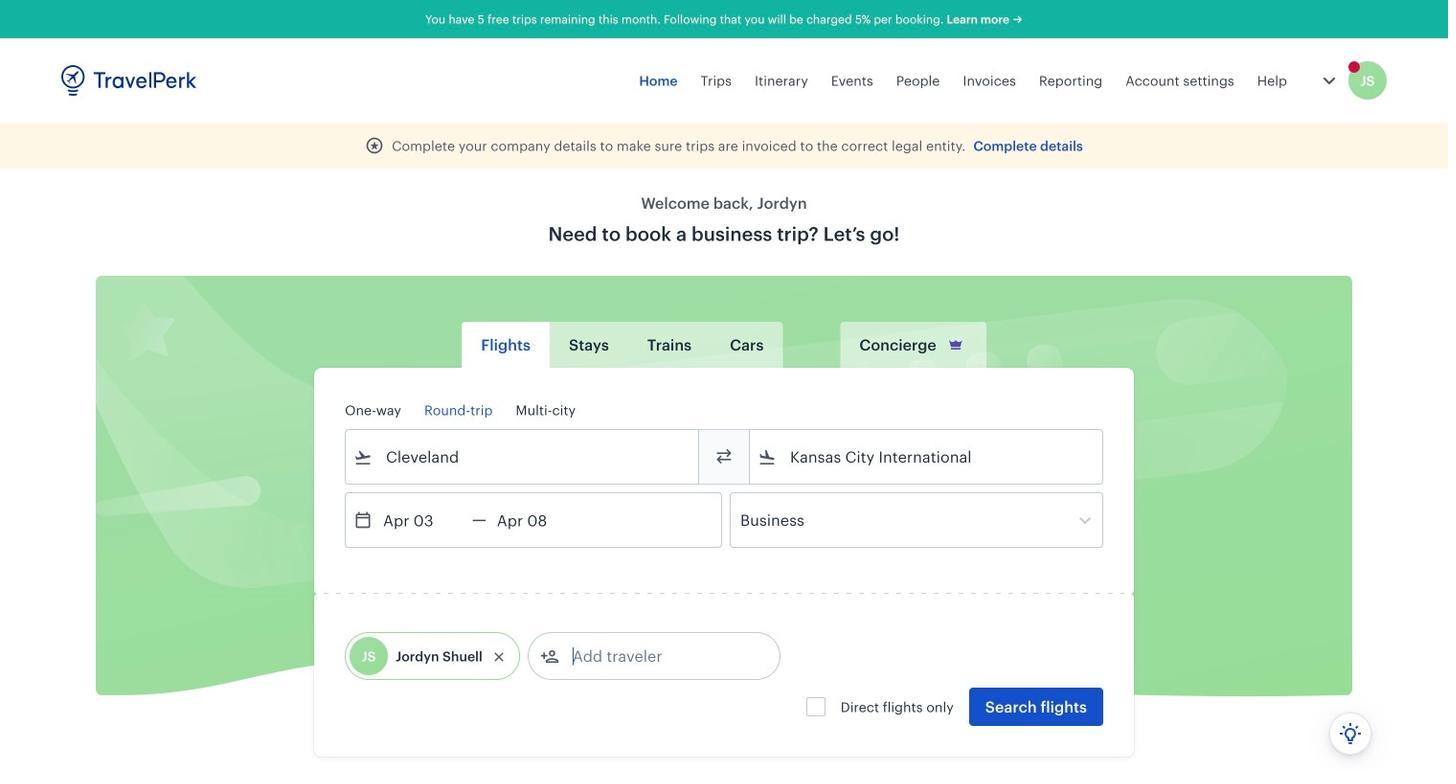 Task type: locate. For each thing, give the bounding box(es) containing it.
To search field
[[777, 442, 1078, 472]]

Return text field
[[487, 494, 586, 547]]

Depart text field
[[373, 494, 472, 547]]



Task type: vqa. For each thing, say whether or not it's contained in the screenshot.
add first traveler search box
no



Task type: describe. For each thing, give the bounding box(es) containing it.
Add traveler search field
[[560, 641, 759, 672]]

From search field
[[373, 442, 674, 472]]



